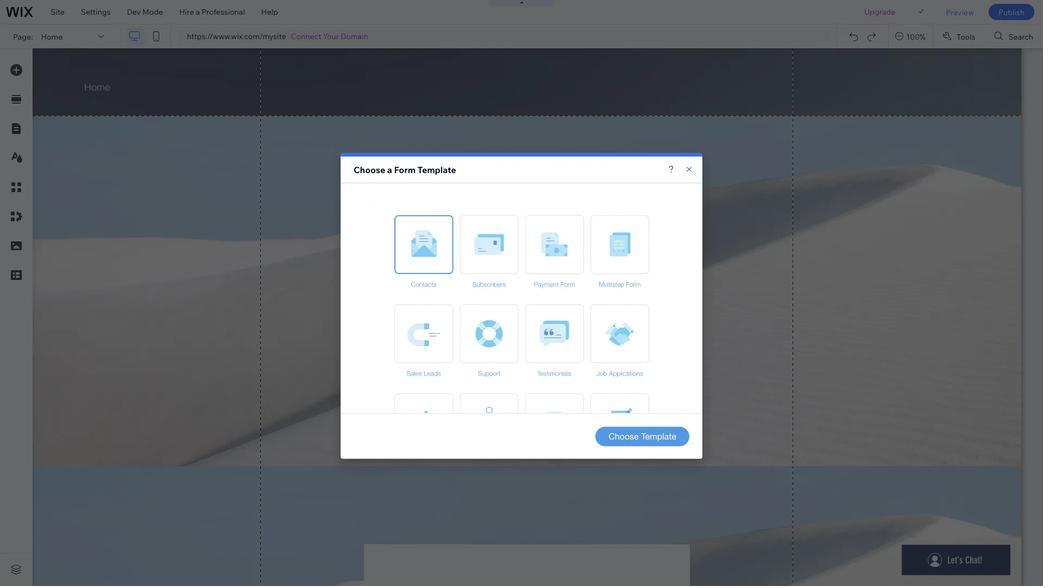 Task type: vqa. For each thing, say whether or not it's contained in the screenshot.
https://www.wix.com/mysite Connect Your Domain
yes



Task type: locate. For each thing, give the bounding box(es) containing it.
site
[[51, 7, 65, 17]]

tools
[[957, 32, 975, 41]]

0 vertical spatial a
[[196, 7, 200, 17]]

template
[[418, 164, 456, 175]]

a for professional
[[196, 7, 200, 17]]

professional
[[202, 7, 245, 17]]

search button
[[986, 24, 1043, 48]]

a for form
[[387, 164, 392, 175]]

your
[[323, 32, 339, 41]]

choose a form template
[[354, 164, 456, 175]]

1 horizontal spatial a
[[387, 164, 392, 175]]

100% button
[[889, 24, 933, 48]]

dev
[[127, 7, 141, 17]]

1 vertical spatial a
[[387, 164, 392, 175]]

a left form
[[387, 164, 392, 175]]

hire
[[179, 7, 194, 17]]

a
[[196, 7, 200, 17], [387, 164, 392, 175]]

home
[[41, 32, 63, 41]]

dev mode
[[127, 7, 163, 17]]

100%
[[906, 32, 926, 41]]

upgrade
[[864, 7, 896, 17]]

hire a professional
[[179, 7, 245, 17]]

search
[[1009, 32, 1033, 41]]

publish button
[[989, 4, 1035, 20]]

form
[[394, 164, 416, 175]]

a right "hire" on the top left
[[196, 7, 200, 17]]

https://www.wix.com/mysite connect your domain
[[187, 32, 368, 41]]

0 horizontal spatial a
[[196, 7, 200, 17]]

preview
[[946, 7, 974, 17]]



Task type: describe. For each thing, give the bounding box(es) containing it.
domain
[[341, 32, 368, 41]]

help
[[261, 7, 278, 17]]

settings
[[81, 7, 111, 17]]

preview button
[[938, 0, 982, 24]]

publish
[[999, 7, 1025, 17]]

mode
[[142, 7, 163, 17]]

choose
[[354, 164, 385, 175]]

tools button
[[934, 24, 985, 48]]

connect
[[291, 32, 321, 41]]

https://www.wix.com/mysite
[[187, 32, 286, 41]]



